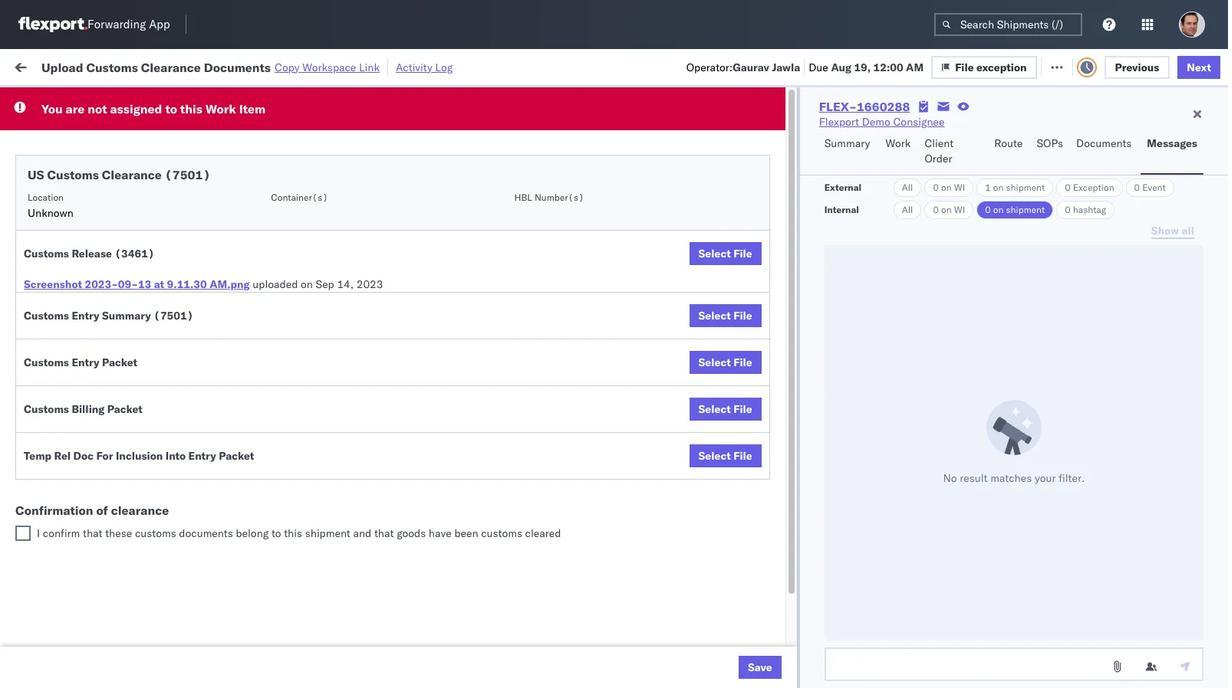 Task type: locate. For each thing, give the bounding box(es) containing it.
file for customs entry packet
[[734, 356, 752, 370]]

packet for customs billing packet
[[107, 403, 143, 417]]

0 vertical spatial summary
[[824, 137, 870, 150]]

schedule pickup from los angeles, ca link for fifth 'schedule pickup from los angeles, ca' button from the bottom of the page
[[35, 178, 218, 209]]

2 schedule delivery appointment link from the top
[[35, 254, 189, 269]]

Search Shipments (/) text field
[[934, 13, 1082, 36]]

2 all from the top
[[902, 204, 913, 216]]

appointment up 13
[[126, 254, 189, 268]]

consignee down operator:
[[669, 125, 713, 137]]

resize handle column header
[[219, 119, 238, 689], [390, 119, 408, 689], [443, 119, 462, 689], [543, 119, 562, 689], [643, 119, 661, 689], [796, 119, 815, 689], [919, 119, 937, 689], [1019, 119, 1037, 689], [1189, 119, 1207, 689]]

status : ready for work, blocked, in progress
[[84, 95, 279, 106]]

4, right "container(s)"
[[349, 188, 359, 201]]

schedule for fourth 'schedule pickup from los angeles, ca' button from the top
[[35, 348, 81, 362]]

schedule up confirmation
[[35, 483, 81, 497]]

mbl/mawb numbers button
[[1037, 122, 1214, 137]]

3 schedule delivery appointment button from the top
[[35, 389, 189, 405]]

file exception button
[[942, 55, 1047, 78], [942, 55, 1047, 78], [931, 56, 1037, 79], [931, 56, 1037, 79]]

los up clearance on the bottom of the page
[[145, 483, 162, 497]]

documents up in
[[204, 59, 271, 75]]

4, down deadline 'button'
[[349, 154, 359, 168]]

select file for customs release (3461)
[[698, 247, 752, 261]]

customs
[[86, 59, 138, 75], [47, 167, 99, 183], [24, 247, 69, 261], [24, 309, 69, 323], [73, 314, 116, 328], [24, 356, 69, 370], [24, 403, 69, 417], [73, 618, 116, 632]]

1 vertical spatial test123456
[[1045, 221, 1110, 235]]

1 horizontal spatial summary
[[824, 137, 870, 150]]

1 upload customs clearance documents link from the top
[[35, 313, 218, 344]]

schedule pickup from rotterdam, netherlands link
[[35, 550, 218, 580]]

0 vertical spatial 23,
[[341, 424, 358, 438]]

documents up customs entry packet
[[35, 329, 91, 343]]

pst, for 8:30
[[292, 525, 316, 539]]

flex- up flexport
[[819, 99, 857, 114]]

1 account from the top
[[748, 525, 788, 539]]

schedule delivery appointment link down workitem button at the left top of the page
[[35, 152, 189, 168]]

0 horizontal spatial client
[[569, 125, 594, 137]]

to right 8:30
[[271, 527, 281, 541]]

ca up i
[[35, 498, 50, 512]]

(7501)
[[165, 167, 210, 183], [154, 309, 194, 323]]

at right 13
[[154, 278, 164, 292]]

1846748 for schedule delivery appointment
[[880, 255, 927, 269]]

ready
[[118, 95, 145, 106]]

2130384
[[880, 660, 927, 674]]

clearance down 13
[[119, 314, 168, 328]]

2 schedule pickup from los angeles, ca link from the top
[[35, 212, 218, 243]]

internal
[[824, 204, 859, 216]]

dec for 24,
[[319, 458, 339, 471]]

flex- down flex id button
[[847, 154, 880, 168]]

rotterdam,
[[145, 550, 199, 564]]

schedule
[[35, 153, 81, 167], [35, 179, 81, 193], [35, 213, 81, 227], [35, 254, 81, 268], [35, 280, 81, 294], [35, 348, 81, 362], [35, 389, 81, 403], [35, 483, 81, 497], [35, 524, 81, 538], [35, 550, 81, 564]]

2022 for confirm delivery link
[[361, 458, 388, 471]]

pickup for third 'schedule pickup from los angeles, ca' button
[[83, 280, 117, 294]]

2 vertical spatial test123456
[[1045, 255, 1110, 269]]

4 select file button from the top
[[689, 398, 762, 421]]

due aug 19, 12:00 am
[[809, 60, 924, 74]]

dec
[[318, 424, 339, 438], [319, 458, 339, 471]]

select file for temp rel doc for inclusion into entry packet
[[698, 450, 752, 463]]

1 4, from the top
[[349, 154, 359, 168]]

schedule pickup from los angeles, ca link for fourth 'schedule pickup from los angeles, ca' button from the top
[[35, 347, 218, 378]]

flex
[[822, 125, 840, 137]]

0 vertical spatial uetu5238478
[[1027, 390, 1102, 404]]

unknown
[[28, 206, 74, 220]]

filtered
[[15, 94, 53, 108]]

delivery inside button
[[77, 457, 117, 471]]

1 : from the left
[[111, 95, 114, 106]]

2022
[[361, 154, 388, 168], [361, 188, 388, 201], [361, 221, 388, 235], [361, 289, 388, 303], [360, 323, 387, 336], [361, 424, 387, 438], [361, 458, 388, 471]]

file for customs billing packet
[[734, 403, 752, 417]]

entry for packet
[[72, 356, 99, 370]]

entry
[[72, 309, 99, 323], [72, 356, 99, 370], [188, 450, 216, 463]]

1 vertical spatial dec
[[319, 458, 339, 471]]

1 appointment from the top
[[126, 153, 189, 167]]

consignee inside flexport demo consignee link
[[893, 115, 945, 129]]

schedule pickup from los angeles, ca for fourth 'schedule pickup from los angeles, ca' button from the top
[[35, 348, 207, 377]]

pickup for 4th 'schedule pickup from los angeles, ca' button from the bottom of the page
[[83, 213, 117, 227]]

None checkbox
[[15, 526, 31, 542]]

from down these
[[119, 550, 142, 564]]

2 that from the left
[[374, 527, 394, 541]]

2 schedule pickup from los angeles, ca from the top
[[35, 213, 207, 242]]

7 resize handle column header from the left
[[919, 119, 937, 689]]

select for customs entry packet
[[698, 356, 731, 370]]

entry up customs billing packet
[[72, 356, 99, 370]]

: right not
[[111, 95, 114, 106]]

3 schedule pickup from los angeles, ca button from the top
[[35, 280, 218, 312]]

1 schedule pickup from los angeles, ca link from the top
[[35, 178, 218, 209]]

2 vertical spatial work
[[886, 137, 911, 150]]

2 karl from the top
[[800, 559, 820, 573]]

1 schedule from the top
[[35, 153, 81, 167]]

wi for 1
[[954, 182, 965, 193]]

4 - from the top
[[791, 660, 798, 674]]

this
[[180, 101, 202, 117], [284, 527, 302, 541]]

4:00
[[247, 424, 270, 438]]

documents up exception
[[1076, 137, 1132, 150]]

upload customs clearance documents up customs entry packet
[[35, 314, 168, 343]]

0 horizontal spatial that
[[83, 527, 102, 541]]

confirm delivery button
[[35, 456, 117, 473]]

0 horizontal spatial am
[[273, 458, 291, 471]]

from right 2023-
[[119, 280, 142, 294]]

3 integration test account - karl lagerfeld from the top
[[669, 626, 869, 640]]

pst,
[[299, 323, 323, 336], [292, 424, 316, 438], [293, 458, 317, 471], [292, 525, 316, 539]]

uetu5238478 for 6:00 am pst, dec 24, 2022
[[1027, 457, 1102, 471]]

8 resize handle column header from the left
[[1019, 119, 1037, 689]]

2 lagerfeld from the top
[[823, 559, 869, 573]]

ca inside confirm pickup from los angeles, ca
[[35, 431, 50, 445]]

nov for schedule pickup from los angeles, ca link corresponding to 4th 'schedule pickup from los angeles, ca' button from the bottom of the page
[[326, 221, 346, 235]]

schedule delivery appointment for second schedule delivery appointment link from the top
[[35, 254, 189, 268]]

2022 for confirm pickup from los angeles, ca link at left
[[361, 424, 387, 438]]

ocean fcl for schedule pickup from los angeles, ca link corresponding to 4th 'schedule pickup from los angeles, ca' button from the bottom of the page
[[469, 221, 523, 235]]

from inside confirm pickup from los angeles, ca
[[113, 415, 136, 429]]

pst, up 6:00 am pst, dec 24, 2022
[[292, 424, 316, 438]]

2 vertical spatial shipment
[[305, 527, 350, 541]]

dec for 23,
[[318, 424, 339, 438]]

2023
[[356, 278, 383, 292], [358, 525, 384, 539]]

these
[[105, 527, 132, 541]]

customs down clearance on the bottom of the page
[[135, 527, 176, 541]]

pickup for schedule pickup from rotterdam, netherlands button
[[83, 550, 117, 564]]

consignee inside consignee 'button'
[[669, 125, 713, 137]]

1 vertical spatial 23,
[[338, 525, 355, 539]]

0 horizontal spatial numbers
[[945, 131, 983, 143]]

3 uetu5238478 from the top
[[1027, 457, 1102, 471]]

0 vertical spatial this
[[180, 101, 202, 117]]

1 abcdefg78456546 from the top
[[1045, 424, 1148, 438]]

track
[[391, 59, 416, 73]]

external
[[824, 182, 862, 193]]

1 schedule delivery appointment from the top
[[35, 153, 189, 167]]

customs up location
[[47, 167, 99, 183]]

0 vertical spatial lhuu7894563,
[[945, 390, 1024, 404]]

pst, left 8,
[[299, 323, 323, 336]]

upload up by:
[[41, 59, 83, 75]]

to right for
[[165, 101, 177, 117]]

1 upload customs clearance documents from the top
[[35, 314, 168, 343]]

work left 'item'
[[205, 101, 236, 117]]

this left jan
[[284, 527, 302, 541]]

schedule for 3rd schedule delivery appointment button from the top
[[35, 389, 81, 403]]

schedule for fifth 'schedule pickup from los angeles, ca' button from the bottom of the page
[[35, 179, 81, 193]]

summary down flexport
[[824, 137, 870, 150]]

1 vertical spatial entry
[[72, 356, 99, 370]]

flex-1846748 down flex id button
[[847, 154, 927, 168]]

angeles, for third 'schedule pickup from los angeles, ca' button
[[165, 280, 207, 294]]

confirm for confirm delivery
[[35, 457, 74, 471]]

1 resize handle column header from the left
[[219, 119, 238, 689]]

los for fourth 'schedule pickup from los angeles, ca' button from the top
[[145, 348, 162, 362]]

0 vertical spatial wi
[[954, 182, 965, 193]]

schedule pickup from rotterdam, netherlands button
[[35, 550, 218, 582]]

flex-1846748 for schedule pickup from los angeles, ca
[[847, 188, 927, 201]]

1 vertical spatial to
[[271, 527, 281, 541]]

los for third 'schedule pickup from los angeles, ca' button
[[145, 280, 162, 294]]

1 vertical spatial 2023
[[358, 525, 384, 539]]

0 vertical spatial upload customs clearance documents link
[[35, 313, 218, 344]]

all
[[902, 182, 913, 193], [902, 204, 913, 216]]

hashtag
[[1073, 204, 1106, 216]]

lhuu7894563, for 6:00 am pst, dec 24, 2022
[[945, 457, 1024, 471]]

1 vertical spatial all
[[902, 204, 913, 216]]

packet down upload customs clearance documents button
[[102, 356, 137, 370]]

1 vertical spatial upload
[[35, 314, 70, 328]]

1 wi from the top
[[954, 182, 965, 193]]

3 ca from the top
[[35, 296, 50, 310]]

1 horizontal spatial to
[[271, 527, 281, 541]]

that right and
[[374, 527, 394, 541]]

angeles, for 4th 'schedule pickup from los angeles, ca' button from the bottom of the page
[[165, 213, 207, 227]]

schedule up netherlands
[[35, 550, 81, 564]]

0 vertical spatial 1846748
[[880, 154, 927, 168]]

0 vertical spatial all button
[[893, 179, 922, 197]]

pst, down 4:00 pm pst, dec 23, 2022
[[293, 458, 317, 471]]

(7501) down you are not assigned to this work item
[[165, 167, 210, 183]]

customs down 2023-
[[73, 314, 116, 328]]

shipment down 1 on shipment
[[1006, 204, 1045, 216]]

2 vertical spatial entry
[[188, 450, 216, 463]]

2022 for first upload customs clearance documents link from the top
[[360, 323, 387, 336]]

at left risk
[[306, 59, 315, 73]]

upload customs clearance documents link
[[35, 313, 218, 344], [35, 617, 218, 648]]

upload inside button
[[35, 314, 70, 328]]

3 flex-1846748 from the top
[[847, 255, 927, 269]]

1 horizontal spatial numbers
[[1101, 125, 1139, 137]]

1 horizontal spatial that
[[374, 527, 394, 541]]

select file button for customs billing packet
[[689, 398, 762, 421]]

3 schedule delivery appointment from the top
[[35, 389, 189, 403]]

0 vertical spatial shipment
[[1006, 182, 1045, 193]]

message (0)
[[207, 59, 270, 73]]

3 schedule pickup from los angeles, ca link from the top
[[35, 280, 218, 310]]

2 vertical spatial 1846748
[[880, 255, 927, 269]]

mbl/mawb
[[1045, 125, 1098, 137]]

schedule delivery appointment button down of
[[35, 524, 189, 540]]

1 vertical spatial wi
[[954, 204, 965, 216]]

1 on shipment
[[985, 182, 1045, 193]]

1 horizontal spatial this
[[284, 527, 302, 541]]

client left name
[[569, 125, 594, 137]]

1 horizontal spatial customs
[[481, 527, 522, 541]]

10 schedule from the top
[[35, 550, 81, 564]]

2 vertical spatial lhuu7894563, uetu5238478
[[945, 457, 1102, 471]]

resize handle column header for client name
[[643, 119, 661, 689]]

flexport demo consignee
[[819, 115, 945, 129]]

ca down unknown
[[35, 228, 50, 242]]

4 11:59 pm pdt, nov 4, 2022 from the top
[[247, 289, 388, 303]]

ca down screenshot
[[35, 296, 50, 310]]

numbers for container numbers
[[945, 131, 983, 143]]

schedule left 2023-
[[35, 280, 81, 294]]

1 0 on wi from the top
[[933, 182, 965, 193]]

deadline
[[247, 125, 284, 137]]

5 schedule pickup from los angeles, ca link from the top
[[35, 482, 218, 513]]

abcdefg78456546 for 6:00 am pst, dec 24, 2022
[[1045, 458, 1148, 471]]

0 horizontal spatial :
[[111, 95, 114, 106]]

(3461)
[[115, 247, 155, 261]]

3 1846748 from the top
[[880, 255, 927, 269]]

angeles, inside confirm pickup from los angeles, ca
[[158, 415, 201, 429]]

am right 12:00
[[906, 60, 924, 74]]

0 vertical spatial dec
[[318, 424, 339, 438]]

clearance inside upload customs clearance documents button
[[119, 314, 168, 328]]

1 integration from the top
[[669, 525, 722, 539]]

from down workitem button at the left top of the page
[[119, 179, 142, 193]]

am right '6:00'
[[273, 458, 291, 471]]

1 vertical spatial (7501)
[[154, 309, 194, 323]]

4,
[[349, 154, 359, 168], [349, 188, 359, 201], [349, 221, 359, 235], [349, 289, 359, 303]]

1 schedule pickup from los angeles, ca from the top
[[35, 179, 207, 208]]

6 ca from the top
[[35, 498, 50, 512]]

2 upload customs clearance documents link from the top
[[35, 617, 218, 648]]

4, up 14,
[[349, 221, 359, 235]]

schedule delivery appointment button down workitem button at the left top of the page
[[35, 152, 189, 169]]

forwarding
[[87, 17, 146, 32]]

import work
[[130, 59, 195, 73]]

select for customs entry summary (7501)
[[698, 309, 731, 323]]

1 vertical spatial summary
[[102, 309, 151, 323]]

shipment up 0 on shipment
[[1006, 182, 1045, 193]]

1 vertical spatial all button
[[893, 201, 922, 219]]

from up temp rel doc for inclusion into entry packet
[[113, 415, 136, 429]]

confirm
[[43, 527, 80, 541]]

0 vertical spatial confirm
[[35, 415, 74, 429]]

1 vertical spatial upload customs clearance documents
[[35, 618, 168, 647]]

0 vertical spatial lhuu7894563, uetu5238478
[[945, 390, 1102, 404]]

schedule delivery appointment for 4th schedule delivery appointment link
[[35, 524, 189, 538]]

1 horizontal spatial consignee
[[740, 491, 791, 505]]

0 horizontal spatial at
[[154, 278, 164, 292]]

flex-1660288 link
[[819, 99, 910, 114]]

shipment left and
[[305, 527, 350, 541]]

that down confirmation of clearance
[[83, 527, 102, 541]]

4, right sep
[[349, 289, 359, 303]]

packet down the 4:00
[[219, 450, 254, 463]]

1 vertical spatial this
[[284, 527, 302, 541]]

upload customs clearance documents for 1st upload customs clearance documents link from the bottom
[[35, 618, 168, 647]]

nov for 1st schedule delivery appointment link from the top of the page
[[326, 154, 346, 168]]

1 vertical spatial 0 on wi
[[933, 204, 965, 216]]

from inside schedule pickup from rotterdam, netherlands
[[119, 550, 142, 564]]

11:00 pm pst, nov 8, 2022
[[247, 323, 387, 336]]

0 horizontal spatial consignee
[[669, 125, 713, 137]]

2 : from the left
[[356, 95, 359, 106]]

1 vertical spatial shipment
[[1006, 204, 1045, 216]]

all for external
[[902, 182, 913, 193]]

appointment down clearance on the bottom of the page
[[126, 524, 189, 538]]

0 horizontal spatial customs
[[135, 527, 176, 541]]

entry for summary
[[72, 309, 99, 323]]

0 vertical spatial entry
[[72, 309, 99, 323]]

1 vertical spatial packet
[[107, 403, 143, 417]]

1 vertical spatial flex-1846748
[[847, 188, 927, 201]]

ca up customs billing packet
[[35, 363, 50, 377]]

0 vertical spatial test123456
[[1045, 188, 1110, 201]]

los inside confirm pickup from los angeles, ca
[[138, 415, 156, 429]]

1 confirm from the top
[[35, 415, 74, 429]]

entry right into
[[188, 450, 216, 463]]

work button
[[879, 130, 919, 175]]

mode button
[[462, 122, 546, 137]]

schedule pickup from los angeles, ca for fifth 'schedule pickup from los angeles, ca' button from the bottom of the page
[[35, 179, 207, 208]]

ocean fcl
[[469, 154, 523, 168], [469, 188, 523, 201], [469, 221, 523, 235], [469, 289, 523, 303], [469, 323, 523, 336], [469, 424, 523, 438], [469, 525, 523, 539]]

schedule delivery appointment up confirm pickup from los angeles, ca
[[35, 389, 189, 403]]

4 schedule delivery appointment link from the top
[[35, 524, 189, 539]]

ca
[[35, 194, 50, 208], [35, 228, 50, 242], [35, 296, 50, 310], [35, 363, 50, 377], [35, 431, 50, 445], [35, 498, 50, 512]]

client inside 'button'
[[925, 137, 954, 150]]

customs left billing
[[24, 403, 69, 417]]

appointment up "us customs clearance (7501)"
[[126, 153, 189, 167]]

2 horizontal spatial consignee
[[893, 115, 945, 129]]

(7501) for customs entry summary (7501)
[[154, 309, 194, 323]]

1 select file from the top
[[698, 247, 752, 261]]

link
[[359, 60, 380, 74]]

3 integration from the top
[[669, 626, 722, 640]]

2 ca from the top
[[35, 228, 50, 242]]

upload
[[41, 59, 83, 75], [35, 314, 70, 328], [35, 618, 70, 632]]

work right import
[[168, 59, 195, 73]]

from down upload customs clearance documents button
[[119, 348, 142, 362]]

5 select file button from the top
[[689, 445, 762, 468]]

2 ceau7522281, from the top
[[945, 187, 1024, 201]]

1 vertical spatial at
[[154, 278, 164, 292]]

9.11.30
[[167, 278, 207, 292]]

numbers right mbl/mawb
[[1101, 125, 1139, 137]]

1 vertical spatial lhuu7894563, uetu5238478
[[945, 423, 1102, 437]]

0 vertical spatial 0 on wi
[[933, 182, 965, 193]]

delivery for 11:59 pm pdt, nov 4, 2022
[[83, 153, 123, 167]]

1 vertical spatial confirm
[[35, 457, 74, 471]]

2 all button from the top
[[893, 201, 922, 219]]

upload customs clearance documents link down schedule pickup from rotterdam, netherlands button
[[35, 617, 218, 648]]

2023 left goods
[[358, 525, 384, 539]]

7 ocean fcl from the top
[[469, 525, 523, 539]]

schedule delivery appointment link down of
[[35, 524, 189, 539]]

schedule up us
[[35, 153, 81, 167]]

wi for 0
[[954, 204, 965, 216]]

numbers down container
[[945, 131, 983, 143]]

2022 for 1st schedule delivery appointment link from the top of the page
[[361, 154, 388, 168]]

confirm delivery
[[35, 457, 117, 471]]

3 11:59 from the top
[[247, 221, 277, 235]]

wi left 1
[[954, 182, 965, 193]]

1 lhuu7894563, from the top
[[945, 390, 1024, 404]]

0 hashtag
[[1065, 204, 1106, 216]]

clearance down workitem button at the left top of the page
[[102, 167, 162, 183]]

schedule up screenshot
[[35, 254, 81, 268]]

messages button
[[1141, 130, 1204, 175]]

13
[[138, 278, 151, 292]]

1 horizontal spatial client
[[925, 137, 954, 150]]

flex-2130387 button
[[822, 623, 930, 644], [822, 623, 930, 644]]

4 appointment from the top
[[126, 524, 189, 538]]

0 vertical spatial work
[[168, 59, 195, 73]]

bosch
[[569, 154, 600, 168], [669, 154, 699, 168], [569, 188, 600, 201], [569, 221, 600, 235], [669, 221, 699, 235], [669, 255, 699, 269], [569, 289, 600, 303], [669, 289, 699, 303], [569, 323, 600, 336], [669, 323, 699, 336], [669, 356, 699, 370], [669, 390, 699, 404], [569, 424, 600, 438], [669, 424, 699, 438], [669, 458, 699, 471]]

5 select from the top
[[698, 450, 731, 463]]

schedule delivery appointment button up 2023-
[[35, 254, 189, 270]]

1 select from the top
[[698, 247, 731, 261]]

schedule for 4th 'schedule pickup from los angeles, ca' button from the bottom of the page
[[35, 213, 81, 227]]

4 ocean fcl from the top
[[469, 289, 523, 303]]

resize handle column header for mode
[[543, 119, 562, 689]]

6:00 am pst, dec 24, 2022
[[247, 458, 388, 471]]

ca for fourth 'schedule pickup from los angeles, ca' button from the top
[[35, 363, 50, 377]]

this right for
[[180, 101, 202, 117]]

client up order in the top right of the page
[[925, 137, 954, 150]]

0 vertical spatial packet
[[102, 356, 137, 370]]

uploaded
[[253, 278, 298, 292]]

1 test123456 from the top
[[1045, 188, 1110, 201]]

6 ocean fcl from the top
[[469, 424, 523, 438]]

2023 right 14,
[[356, 278, 383, 292]]

1 select file button from the top
[[689, 242, 762, 265]]

maeu9408431
[[1045, 626, 1122, 640]]

summary down 09-
[[102, 309, 151, 323]]

wi
[[954, 182, 965, 193], [954, 204, 965, 216]]

client inside button
[[569, 125, 594, 137]]

2 upload customs clearance documents from the top
[[35, 618, 168, 647]]

None text field
[[824, 648, 1204, 682]]

from for fifth 'schedule pickup from los angeles, ca' button
[[119, 483, 142, 497]]

abcdefg78456546
[[1045, 424, 1148, 438], [1045, 458, 1148, 471]]

appointment
[[126, 153, 189, 167], [126, 254, 189, 268], [126, 389, 189, 403], [126, 524, 189, 538]]

ocean fcl for schedule pickup from los angeles, ca link for third 'schedule pickup from los angeles, ca' button
[[469, 289, 523, 303]]

0 vertical spatial at
[[306, 59, 315, 73]]

account
[[748, 525, 788, 539], [748, 559, 788, 573], [748, 626, 788, 640], [748, 660, 788, 674]]

documents button
[[1070, 130, 1141, 175]]

: down 187
[[356, 95, 359, 106]]

flex-
[[819, 99, 857, 114], [847, 154, 880, 168], [847, 188, 880, 201], [847, 255, 880, 269], [847, 626, 880, 640], [847, 660, 880, 674]]

1 vertical spatial 1846748
[[880, 188, 927, 201]]

1 vertical spatial uetu5238478
[[1027, 423, 1102, 437]]

consignee for flexport demo consignee
[[893, 115, 945, 129]]

0 vertical spatial abcdefg78456546
[[1045, 424, 1148, 438]]

consignee for bookings test consignee
[[740, 491, 791, 505]]

customs inside upload customs clearance documents button
[[73, 314, 116, 328]]

23, for 2023
[[338, 525, 355, 539]]

customs right been at the left
[[481, 527, 522, 541]]

resize handle column header for consignee
[[796, 119, 815, 689]]

2 vertical spatial uetu5238478
[[1027, 457, 1102, 471]]

3 ocean fcl from the top
[[469, 221, 523, 235]]

pst, left jan
[[292, 525, 316, 539]]

mbl/mawb numbers
[[1045, 125, 1139, 137]]

schedule up unknown
[[35, 179, 81, 193]]

1 vertical spatial lhuu7894563,
[[945, 423, 1024, 437]]

1 schedule delivery appointment link from the top
[[35, 152, 189, 168]]

ca up temp
[[35, 431, 50, 445]]

23, right jan
[[338, 525, 355, 539]]

demo
[[862, 115, 890, 129]]

1 vertical spatial work
[[205, 101, 236, 117]]

2 ceau7522281, hlxu6269489, hlxu8034992 from the top
[[945, 187, 1183, 201]]

schedule down location
[[35, 213, 81, 227]]

2 flex-1846748 from the top
[[847, 188, 927, 201]]

2 select file button from the top
[[689, 305, 762, 328]]

3 schedule pickup from los angeles, ca from the top
[[35, 280, 207, 310]]

due
[[809, 60, 828, 74]]

to
[[165, 101, 177, 117], [271, 527, 281, 541]]

confirm inside confirm pickup from los angeles, ca
[[35, 415, 74, 429]]

1 ca from the top
[[35, 194, 50, 208]]

sep
[[316, 278, 334, 292]]

5 ca from the top
[[35, 431, 50, 445]]

ca for confirm pickup from los angeles, ca button
[[35, 431, 50, 445]]

work down flexport demo consignee in the right top of the page
[[886, 137, 911, 150]]

packet
[[102, 356, 137, 370], [107, 403, 143, 417], [219, 450, 254, 463]]

3 test123456 from the top
[[1045, 255, 1110, 269]]

1 horizontal spatial at
[[306, 59, 315, 73]]

schedule delivery appointment down of
[[35, 524, 189, 538]]

pickup for fifth 'schedule pickup from los angeles, ca' button from the bottom of the page
[[83, 179, 117, 193]]

0 vertical spatial to
[[165, 101, 177, 117]]

1 vertical spatial upload customs clearance documents link
[[35, 617, 218, 648]]

8 schedule from the top
[[35, 483, 81, 497]]

angeles,
[[165, 179, 207, 193], [165, 213, 207, 227], [165, 280, 207, 294], [165, 348, 207, 362], [158, 415, 201, 429], [165, 483, 207, 497]]

packet right billing
[[107, 403, 143, 417]]

pickup inside schedule pickup from rotterdam, netherlands
[[83, 550, 117, 564]]

0 vertical spatial flex-1846748
[[847, 154, 927, 168]]

upload down netherlands
[[35, 618, 70, 632]]

schedule inside schedule pickup from rotterdam, netherlands
[[35, 550, 81, 564]]

1 horizontal spatial :
[[356, 95, 359, 106]]

numbers inside container numbers
[[945, 131, 983, 143]]

4 resize handle column header from the left
[[543, 119, 562, 689]]

0 event
[[1134, 182, 1166, 193]]

2 vertical spatial lhuu7894563,
[[945, 457, 1024, 471]]

schedule delivery appointment button up confirm pickup from los angeles, ca
[[35, 389, 189, 405]]

customs up screenshot
[[24, 247, 69, 261]]

0 vertical spatial all
[[902, 182, 913, 193]]

1 horizontal spatial am
[[906, 60, 924, 74]]

schedule delivery appointment link up confirm pickup from los angeles, ca
[[35, 389, 189, 404]]

your
[[1035, 471, 1056, 485]]

2 lhuu7894563, from the top
[[945, 423, 1024, 437]]

4 pdt, from the top
[[299, 289, 323, 303]]

1 vertical spatial abcdefg78456546
[[1045, 458, 1148, 471]]

0 vertical spatial (7501)
[[165, 167, 210, 183]]

pickup inside confirm pickup from los angeles, ca
[[77, 415, 110, 429]]

belong
[[236, 527, 269, 541]]

schedule delivery appointment button
[[35, 152, 189, 169], [35, 254, 189, 270], [35, 389, 189, 405], [35, 524, 189, 540]]

upload for first upload customs clearance documents link from the top
[[35, 314, 70, 328]]

4 schedule pickup from los angeles, ca link from the top
[[35, 347, 218, 378]]

4 ceau7522281, hlxu6269489, hlxu8034992 from the top
[[945, 255, 1183, 269]]

pickup for confirm pickup from los angeles, ca button
[[77, 415, 110, 429]]

angeles, for confirm pickup from los angeles, ca button
[[158, 415, 201, 429]]

2 vertical spatial flex-1846748
[[847, 255, 927, 269]]

from for 4th 'schedule pickup from los angeles, ca' button from the bottom of the page
[[119, 213, 142, 227]]

batch
[[1142, 59, 1172, 73]]

: for status
[[111, 95, 114, 106]]

0
[[933, 182, 939, 193], [1065, 182, 1071, 193], [1134, 182, 1140, 193], [933, 204, 939, 216], [985, 204, 991, 216], [1065, 204, 1071, 216]]

schedule delivery appointment link
[[35, 152, 189, 168], [35, 254, 189, 269], [35, 389, 189, 404], [35, 524, 189, 539]]

upload customs clearance documents down schedule pickup from rotterdam, netherlands
[[35, 618, 168, 647]]

clearance
[[141, 59, 201, 75], [102, 167, 162, 183], [119, 314, 168, 328], [119, 618, 168, 632]]

0 vertical spatial upload customs clearance documents
[[35, 314, 168, 343]]

resize handle column header for flex id
[[919, 119, 937, 689]]

2 vertical spatial upload
[[35, 618, 70, 632]]

clearance
[[111, 503, 169, 519]]

los up (3461)
[[145, 213, 162, 227]]

client name
[[569, 125, 621, 137]]

dec left 24,
[[319, 458, 339, 471]]

3 ceau7522281, from the top
[[945, 221, 1024, 235]]

clearance up work,
[[141, 59, 201, 75]]

upload customs clearance documents inside button
[[35, 314, 168, 343]]



Task type: vqa. For each thing, say whether or not it's contained in the screenshot.
778
yes



Task type: describe. For each thing, give the bounding box(es) containing it.
1 schedule pickup from los angeles, ca button from the top
[[35, 178, 218, 211]]

lhuu7894563, uetu5238478 for 6:00 am pst, dec 24, 2022
[[945, 457, 1102, 471]]

schedule pickup from rotterdam, netherlands
[[35, 550, 199, 580]]

4 integration test account - karl lagerfeld from the top
[[669, 660, 869, 674]]

3 4, from the top
[[349, 221, 359, 235]]

blocked,
[[189, 95, 227, 106]]

schedule pickup from los angeles, ca link for 4th 'schedule pickup from los angeles, ca' button from the bottom of the page
[[35, 212, 218, 243]]

by:
[[55, 94, 70, 108]]

actions
[[1171, 125, 1202, 137]]

upload customs clearance documents button
[[35, 313, 218, 346]]

select file button for temp rel doc for inclusion into entry packet
[[689, 445, 762, 468]]

confirm delivery link
[[35, 456, 117, 471]]

client for client order
[[925, 137, 954, 150]]

confirm for confirm pickup from los angeles, ca
[[35, 415, 74, 429]]

schedule for third 'schedule pickup from los angeles, ca' button
[[35, 280, 81, 294]]

1 customs from the left
[[135, 527, 176, 541]]

resize handle column header for workitem
[[219, 119, 238, 689]]

0 exception
[[1065, 182, 1114, 193]]

customs entry summary (7501)
[[24, 309, 194, 323]]

select file for customs billing packet
[[698, 403, 752, 417]]

3 schedule delivery appointment link from the top
[[35, 389, 189, 404]]

3 - from the top
[[791, 626, 798, 640]]

2 fcl from the top
[[504, 188, 523, 201]]

temp
[[24, 450, 52, 463]]

you
[[41, 101, 63, 117]]

i confirm that these customs documents belong to this shipment and that goods have been customs cleared
[[37, 527, 561, 541]]

cleared
[[525, 527, 561, 541]]

clearance down schedule pickup from rotterdam, netherlands button
[[119, 618, 168, 632]]

item
[[239, 101, 266, 117]]

7 fcl from the top
[[504, 525, 523, 539]]

schedule pickup from los angeles, ca for third 'schedule pickup from los angeles, ca' button
[[35, 280, 207, 310]]

status
[[84, 95, 111, 106]]

lhuu7894563, for 4:00 pm pst, dec 23, 2022
[[945, 423, 1024, 437]]

select for customs billing packet
[[698, 403, 731, 417]]

flex-1660288
[[819, 99, 910, 114]]

doc
[[73, 450, 94, 463]]

ocean fcl for confirm pickup from los angeles, ca link at left
[[469, 424, 523, 438]]

2 11:59 from the top
[[247, 188, 277, 201]]

documents inside button
[[35, 329, 91, 343]]

exception
[[1073, 182, 1114, 193]]

container numbers
[[945, 119, 986, 143]]

schedule pickup from los angeles, ca for fifth 'schedule pickup from los angeles, ca' button
[[35, 483, 207, 512]]

not
[[88, 101, 107, 117]]

customs up status
[[86, 59, 138, 75]]

import
[[130, 59, 165, 73]]

select for temp rel doc for inclusion into entry packet
[[698, 450, 731, 463]]

are
[[66, 101, 85, 117]]

2 - from the top
[[791, 559, 798, 573]]

client name button
[[562, 122, 646, 137]]

batch action button
[[1118, 55, 1218, 78]]

schedule pickup from los angeles, ca link for fifth 'schedule pickup from los angeles, ca' button
[[35, 482, 218, 513]]

1 horizontal spatial work
[[205, 101, 236, 117]]

1 that from the left
[[83, 527, 102, 541]]

3 hlxu6269489, from the top
[[1027, 221, 1105, 235]]

numbers for mbl/mawb numbers
[[1101, 125, 1139, 137]]

4 schedule pickup from los angeles, ca button from the top
[[35, 347, 218, 379]]

confirm pickup from los angeles, ca button
[[35, 415, 218, 447]]

upload customs clearance documents for first upload customs clearance documents link from the top
[[35, 314, 168, 343]]

work
[[44, 56, 84, 77]]

forwarding app
[[87, 17, 170, 32]]

2023-
[[85, 278, 118, 292]]

documents inside button
[[1076, 137, 1132, 150]]

ca for fifth 'schedule pickup from los angeles, ca' button
[[35, 498, 50, 512]]

0 on wi for 0
[[933, 204, 965, 216]]

1 pdt, from the top
[[299, 154, 323, 168]]

documents
[[179, 527, 233, 541]]

1 ceau7522281, from the top
[[945, 153, 1024, 167]]

log
[[435, 60, 453, 74]]

pm for 4th schedule delivery appointment button from the bottom of the page
[[280, 154, 296, 168]]

2 4, from the top
[[349, 188, 359, 201]]

1 1846748 from the top
[[880, 154, 927, 168]]

los for 4th 'schedule pickup from los angeles, ca' button from the bottom of the page
[[145, 213, 162, 227]]

schedule pickup from los angeles, ca link for third 'schedule pickup from los angeles, ca' button
[[35, 280, 218, 310]]

1 karl from the top
[[800, 525, 820, 539]]

4 hlxu8034992 from the top
[[1108, 255, 1183, 269]]

2 schedule pickup from los angeles, ca button from the top
[[35, 212, 218, 244]]

from for schedule pickup from rotterdam, netherlands button
[[119, 550, 142, 564]]

for
[[96, 450, 113, 463]]

4 schedule delivery appointment button from the top
[[35, 524, 189, 540]]

1
[[985, 182, 991, 193]]

client order
[[925, 137, 954, 166]]

copy workspace link button
[[275, 60, 380, 74]]

test123456 for schedule pickup from los angeles, ca
[[1045, 188, 1110, 201]]

event
[[1142, 182, 1166, 193]]

customs up customs billing packet
[[24, 356, 69, 370]]

0 vertical spatial upload
[[41, 59, 83, 75]]

activity log
[[396, 60, 453, 74]]

2 horizontal spatial work
[[886, 137, 911, 150]]

2 vertical spatial packet
[[219, 450, 254, 463]]

schedule for schedule pickup from rotterdam, netherlands button
[[35, 550, 81, 564]]

3 account from the top
[[748, 626, 788, 640]]

1 lagerfeld from the top
[[823, 525, 869, 539]]

0 on wi for 1
[[933, 182, 965, 193]]

container numbers button
[[937, 116, 1022, 143]]

goods
[[397, 527, 426, 541]]

flex- down internal
[[847, 255, 880, 269]]

1 schedule delivery appointment button from the top
[[35, 152, 189, 169]]

3 11:59 pm pdt, nov 4, 2022 from the top
[[247, 221, 388, 235]]

upload for 1st upload customs clearance documents link from the bottom
[[35, 618, 70, 632]]

pm for confirm pickup from los angeles, ca button
[[273, 424, 290, 438]]

2 hlxu6269489, from the top
[[1027, 187, 1105, 201]]

screenshot 2023-09-13 at 9.11.30 am.png uploaded on sep 14, 2023
[[24, 278, 383, 292]]

ocean fcl for 1st schedule delivery appointment link from the top of the page
[[469, 154, 523, 168]]

inclusion
[[116, 450, 163, 463]]

pm for upload customs clearance documents button
[[280, 323, 296, 336]]

0 horizontal spatial summary
[[102, 309, 151, 323]]

187 on track
[[353, 59, 416, 73]]

6:00
[[247, 458, 270, 471]]

temp rel doc for inclusion into entry packet
[[24, 450, 254, 463]]

3 lagerfeld from the top
[[823, 626, 869, 640]]

3 hlxu8034992 from the top
[[1108, 221, 1183, 235]]

and
[[353, 527, 372, 541]]

delivery for 6:00 am pst, dec 24, 2022
[[77, 457, 117, 471]]

activity
[[396, 60, 432, 74]]

1 11:59 pm pdt, nov 4, 2022 from the top
[[247, 154, 388, 168]]

angeles, for fourth 'schedule pickup from los angeles, ca' button from the top
[[165, 348, 207, 362]]

bookings
[[669, 491, 714, 505]]

zimu3048342
[[1045, 660, 1118, 674]]

app
[[149, 17, 170, 32]]

select file button for customs entry summary (7501)
[[689, 305, 762, 328]]

ca for 4th 'schedule pickup from los angeles, ca' button from the bottom of the page
[[35, 228, 50, 242]]

test123456 for schedule delivery appointment
[[1045, 255, 1110, 269]]

pm for third 'schedule pickup from los angeles, ca' button
[[280, 289, 296, 303]]

been
[[454, 527, 478, 541]]

12:00
[[873, 60, 903, 74]]

from for confirm pickup from los angeles, ca button
[[113, 415, 136, 429]]

1 flex-1846748 from the top
[[847, 154, 927, 168]]

2 customs from the left
[[481, 527, 522, 541]]

filter.
[[1059, 471, 1085, 485]]

pst, for 4:00
[[292, 424, 316, 438]]

11:00
[[247, 323, 277, 336]]

4 4, from the top
[[349, 289, 359, 303]]

4 integration from the top
[[669, 660, 722, 674]]

0 vertical spatial 2023
[[356, 278, 383, 292]]

number(s)
[[535, 192, 584, 203]]

0 horizontal spatial work
[[168, 59, 195, 73]]

schedule for fifth 'schedule pickup from los angeles, ca' button
[[35, 483, 81, 497]]

3 fcl from the top
[[504, 221, 523, 235]]

4 11:59 from the top
[[247, 289, 277, 303]]

customs down netherlands
[[73, 618, 116, 632]]

9 resize handle column header from the left
[[1189, 119, 1207, 689]]

upload customs clearance documents copy workspace link
[[41, 59, 380, 75]]

flex id button
[[815, 122, 922, 137]]

from for fourth 'schedule pickup from los angeles, ca' button from the top
[[119, 348, 142, 362]]

Search Work text field
[[712, 55, 879, 78]]

location
[[28, 192, 64, 203]]

2 pdt, from the top
[[299, 188, 323, 201]]

nov for first upload customs clearance documents link from the top
[[325, 323, 345, 336]]

4 lagerfeld from the top
[[823, 660, 869, 674]]

8:30 pm pst, jan 23, 2023
[[247, 525, 384, 539]]

release
[[72, 247, 112, 261]]

customs down screenshot
[[24, 309, 69, 323]]

1 hlxu6269489, from the top
[[1027, 153, 1105, 167]]

3 pdt, from the top
[[299, 221, 323, 235]]

delivery for 8:30 pm pst, jan 23, 2023
[[83, 524, 123, 538]]

message
[[207, 59, 250, 73]]

pickup for fourth 'schedule pickup from los angeles, ca' button from the top
[[83, 348, 117, 362]]

2 integration from the top
[[669, 559, 722, 573]]

work,
[[162, 95, 187, 106]]

workspace
[[302, 60, 356, 74]]

snooze
[[416, 125, 446, 137]]

1 - from the top
[[791, 525, 798, 539]]

lhuu7894563, uetu5238478 for 4:00 pm pst, dec 23, 2022
[[945, 423, 1102, 437]]

2 11:59 pm pdt, nov 4, 2022 from the top
[[247, 188, 388, 201]]

2 ocean fcl from the top
[[469, 188, 523, 201]]

1 fcl from the top
[[504, 154, 523, 168]]

angeles, for fifth 'schedule pickup from los angeles, ca' button
[[165, 483, 207, 497]]

risk
[[318, 59, 336, 73]]

select file for customs entry summary (7501)
[[698, 309, 752, 323]]

09-
[[118, 278, 138, 292]]

gaurav
[[733, 60, 770, 74]]

flexport. image
[[18, 17, 87, 32]]

have
[[429, 527, 452, 541]]

4 fcl from the top
[[504, 289, 523, 303]]

id
[[842, 125, 851, 137]]

flex- down "flex-2130387"
[[847, 660, 880, 674]]

los for fifth 'schedule pickup from los angeles, ca' button from the bottom of the page
[[145, 179, 162, 193]]

schedule for 1st schedule delivery appointment button from the bottom of the page
[[35, 524, 81, 538]]

1 hlxu8034992 from the top
[[1108, 153, 1183, 167]]

1 ceau7522281, hlxu6269489, hlxu8034992 from the top
[[945, 153, 1183, 167]]

schedule delivery appointment for 1st schedule delivery appointment link from the top of the page
[[35, 153, 189, 167]]

6 fcl from the top
[[504, 424, 523, 438]]

flexport
[[819, 115, 859, 129]]

schedule for second schedule delivery appointment button from the top of the page
[[35, 254, 81, 268]]

3 resize handle column header from the left
[[443, 119, 462, 689]]

container
[[945, 119, 986, 130]]

1 vertical spatial am
[[273, 458, 291, 471]]

2 appointment from the top
[[126, 254, 189, 268]]

4 account from the top
[[748, 660, 788, 674]]

4 karl from the top
[[800, 660, 820, 674]]

action
[[1174, 59, 1208, 73]]

result
[[960, 471, 988, 485]]

flex- up internal
[[847, 188, 880, 201]]

bookings test consignee
[[669, 491, 791, 505]]

operator: gaurav jawla
[[686, 60, 800, 74]]

5 fcl from the top
[[504, 323, 523, 336]]

save
[[748, 661, 772, 675]]

for
[[147, 95, 160, 106]]

2022 for schedule pickup from los angeles, ca link corresponding to 4th 'schedule pickup from los angeles, ca' button from the bottom of the page
[[361, 221, 388, 235]]

0 horizontal spatial to
[[165, 101, 177, 117]]

4 ceau7522281, from the top
[[945, 255, 1024, 269]]

los for confirm pickup from los angeles, ca button
[[138, 415, 156, 429]]

2 schedule delivery appointment button from the top
[[35, 254, 189, 270]]

1660288
[[857, 99, 910, 114]]

3 ceau7522281, hlxu6269489, hlxu8034992 from the top
[[945, 221, 1183, 235]]

2 hlxu8034992 from the top
[[1108, 187, 1183, 201]]

1 integration test account - karl lagerfeld from the top
[[669, 525, 869, 539]]

5 schedule pickup from los angeles, ca button from the top
[[35, 482, 218, 514]]

you are not assigned to this work item
[[41, 101, 266, 117]]

name
[[596, 125, 621, 137]]

2 test123456 from the top
[[1045, 221, 1110, 235]]

pm for 4th 'schedule pickup from los angeles, ca' button from the bottom of the page
[[280, 221, 296, 235]]

schedule for 4th schedule delivery appointment button from the bottom of the page
[[35, 153, 81, 167]]

resize handle column header for deadline
[[390, 119, 408, 689]]

24,
[[342, 458, 359, 471]]

deadline button
[[239, 122, 393, 137]]

0 vertical spatial am
[[906, 60, 924, 74]]

1 lhuu7894563, uetu5238478 from the top
[[945, 390, 1102, 404]]

all for internal
[[902, 204, 913, 216]]

client for client name
[[569, 125, 594, 137]]

flex-2130387
[[847, 626, 927, 640]]

matches
[[990, 471, 1032, 485]]

select file button for customs release (3461)
[[689, 242, 762, 265]]

confirmation of clearance
[[15, 503, 169, 519]]

progress
[[240, 95, 279, 106]]

uetu5238478 for 4:00 pm pst, dec 23, 2022
[[1027, 423, 1102, 437]]

3 karl from the top
[[800, 626, 820, 640]]

nov for schedule pickup from los angeles, ca link for third 'schedule pickup from los angeles, ca' button
[[326, 289, 346, 303]]

0 horizontal spatial this
[[180, 101, 202, 117]]

2 account from the top
[[748, 559, 788, 573]]

summary inside button
[[824, 137, 870, 150]]

no
[[943, 471, 957, 485]]

documents down netherlands
[[35, 633, 91, 647]]

3 appointment from the top
[[126, 389, 189, 403]]

(7501) for us customs clearance (7501)
[[165, 167, 210, 183]]

schedule pickup from los angeles, ca for 4th 'schedule pickup from los angeles, ca' button from the bottom of the page
[[35, 213, 207, 242]]

confirmation
[[15, 503, 93, 519]]

2 integration test account - karl lagerfeld from the top
[[669, 559, 869, 573]]

all button for internal
[[893, 201, 922, 219]]

1846748 for schedule pickup from los angeles, ca
[[880, 188, 927, 201]]

1 uetu5238478 from the top
[[1027, 390, 1102, 404]]

1 11:59 from the top
[[247, 154, 277, 168]]

resize handle column header for container numbers
[[1019, 119, 1037, 689]]

shipment for 0 on shipment
[[1006, 204, 1045, 216]]

4 hlxu6269489, from the top
[[1027, 255, 1105, 269]]

flex- up 'flex-2130384'
[[847, 626, 880, 640]]

los for fifth 'schedule pickup from los angeles, ca' button
[[145, 483, 162, 497]]



